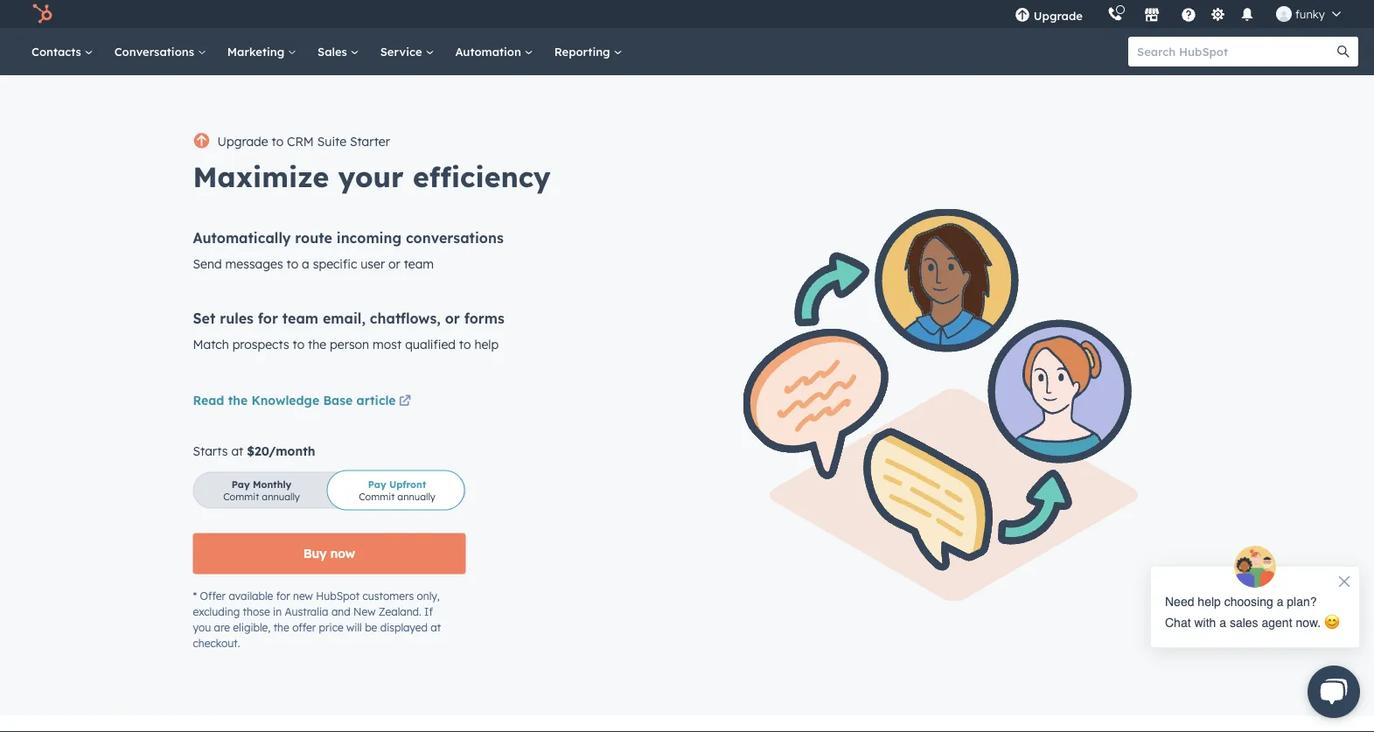 Task type: describe. For each thing, give the bounding box(es) containing it.
contacts
[[31, 44, 85, 59]]

service link
[[370, 28, 445, 75]]

funky town image
[[1276, 6, 1292, 22]]

rules
[[220, 310, 254, 327]]

if
[[424, 605, 433, 618]]

zealand.
[[379, 605, 421, 618]]

help image
[[1181, 8, 1197, 24]]

to left crm
[[272, 134, 284, 149]]

send messages to a specific user or team
[[193, 256, 434, 272]]

link opens in a new window image
[[399, 396, 411, 408]]

reporting
[[554, 44, 614, 59]]

hubspot image
[[31, 3, 52, 24]]

hubspot
[[316, 590, 360, 603]]

are
[[214, 621, 230, 634]]

displayed
[[380, 621, 428, 634]]

notifications image
[[1239, 8, 1255, 24]]

user
[[361, 256, 385, 272]]

* offer available for new hubspot customers only, excluding those in australia and new zealand. if you are eligible, the offer price will be displayed at checkout.
[[193, 590, 441, 650]]

only,
[[417, 590, 440, 603]]

sales link
[[307, 28, 370, 75]]

settings link
[[1207, 5, 1229, 23]]

australia
[[285, 605, 329, 618]]

to left help
[[459, 337, 471, 352]]

offer
[[200, 590, 226, 603]]

offer
[[292, 621, 316, 634]]

messages
[[225, 256, 283, 272]]

sales
[[318, 44, 350, 59]]

crm
[[287, 134, 314, 149]]

new
[[293, 590, 313, 603]]

chatflows,
[[370, 310, 441, 327]]

the inside read the knowledge base article link
[[228, 393, 248, 408]]

conversations
[[114, 44, 198, 59]]

help
[[474, 337, 499, 352]]

menu containing funky
[[1002, 0, 1353, 28]]

eligible,
[[233, 621, 271, 634]]

commit for pay upfront
[[359, 490, 395, 503]]

contacts link
[[21, 28, 104, 75]]

person
[[330, 337, 369, 352]]

funky
[[1295, 7, 1325, 21]]

set
[[193, 310, 215, 327]]

0 vertical spatial for
[[258, 310, 278, 327]]

most
[[373, 337, 402, 352]]

pay monthly commit annually
[[223, 478, 300, 503]]

upfront
[[389, 478, 426, 490]]

starts at $20 /month
[[193, 443, 315, 458]]

help button
[[1174, 0, 1204, 28]]

read the knowledge base article link
[[193, 391, 414, 412]]

maximize your efficiency
[[193, 159, 551, 194]]

reporting link
[[544, 28, 633, 75]]

forms
[[464, 310, 505, 327]]

$20
[[247, 443, 269, 458]]

or for team
[[388, 256, 400, 272]]

set rules for team email, chatflows, or forms
[[193, 310, 505, 327]]

be
[[365, 621, 377, 634]]

base
[[323, 393, 353, 408]]

marketplaces button
[[1134, 0, 1170, 28]]

0 vertical spatial the
[[308, 337, 326, 352]]

qualified
[[405, 337, 456, 352]]

calling icon image
[[1107, 7, 1123, 23]]

upgrade for upgrade to crm suite starter
[[217, 134, 268, 149]]



Task type: locate. For each thing, give the bounding box(es) containing it.
automatically route incoming conversations
[[193, 229, 504, 247]]

available
[[229, 590, 273, 603]]

at down if
[[431, 621, 441, 634]]

checkout.
[[193, 637, 240, 650]]

will
[[346, 621, 362, 634]]

the inside * offer available for new hubspot customers only, excluding those in australia and new zealand. if you are eligible, the offer price will be displayed at checkout.
[[274, 621, 289, 634]]

for up prospects
[[258, 310, 278, 327]]

marketing link
[[217, 28, 307, 75]]

/month
[[269, 443, 315, 458]]

annually for pay monthly
[[262, 490, 300, 503]]

automation link
[[445, 28, 544, 75]]

annually for pay upfront
[[397, 490, 436, 503]]

1 vertical spatial at
[[431, 621, 441, 634]]

specific
[[313, 256, 357, 272]]

0 horizontal spatial upgrade
[[217, 134, 268, 149]]

read the knowledge base article
[[193, 393, 396, 408]]

for up in
[[276, 590, 290, 603]]

2 annually from the left
[[397, 490, 436, 503]]

team down conversations
[[404, 256, 434, 272]]

1 vertical spatial team
[[282, 310, 318, 327]]

2 horizontal spatial the
[[308, 337, 326, 352]]

efficiency
[[413, 159, 551, 194]]

your
[[338, 159, 404, 194]]

2 vertical spatial the
[[274, 621, 289, 634]]

pay left monthly
[[232, 478, 250, 490]]

the down in
[[274, 621, 289, 634]]

the
[[308, 337, 326, 352], [228, 393, 248, 408], [274, 621, 289, 634]]

route
[[295, 229, 332, 247]]

for inside * offer available for new hubspot customers only, excluding those in australia and new zealand. if you are eligible, the offer price will be displayed at checkout.
[[276, 590, 290, 603]]

automation
[[455, 44, 525, 59]]

pay for pay upfront
[[368, 478, 386, 490]]

funky button
[[1266, 0, 1352, 28]]

price
[[319, 621, 344, 634]]

buy
[[304, 546, 327, 561]]

those
[[243, 605, 270, 618]]

conversations
[[406, 229, 504, 247]]

starts
[[193, 443, 228, 458]]

2 pay from the left
[[368, 478, 386, 490]]

you
[[193, 621, 211, 634]]

1 horizontal spatial the
[[274, 621, 289, 634]]

0 vertical spatial or
[[388, 256, 400, 272]]

to left a
[[287, 256, 298, 272]]

Search HubSpot search field
[[1128, 37, 1343, 66]]

1 vertical spatial for
[[276, 590, 290, 603]]

service
[[380, 44, 425, 59]]

1 horizontal spatial or
[[445, 310, 460, 327]]

article
[[357, 393, 396, 408]]

or for forms
[[445, 310, 460, 327]]

1 horizontal spatial pay
[[368, 478, 386, 490]]

pay inside 'pay upfront commit annually'
[[368, 478, 386, 490]]

0 horizontal spatial commit
[[223, 490, 259, 503]]

annually
[[262, 490, 300, 503], [397, 490, 436, 503]]

excluding
[[193, 605, 240, 618]]

1 horizontal spatial at
[[431, 621, 441, 634]]

new
[[353, 605, 376, 618]]

1 annually from the left
[[262, 490, 300, 503]]

a
[[302, 256, 309, 272]]

upgrade for upgrade
[[1034, 8, 1083, 23]]

team
[[404, 256, 434, 272], [282, 310, 318, 327]]

at
[[231, 443, 243, 458], [431, 621, 441, 634]]

to right prospects
[[293, 337, 305, 352]]

chat widget region
[[1133, 545, 1374, 732]]

commit up buy now button
[[359, 490, 395, 503]]

1 vertical spatial the
[[228, 393, 248, 408]]

upgrade right upgrade icon
[[1034, 8, 1083, 23]]

1 horizontal spatial upgrade
[[1034, 8, 1083, 23]]

upgrade to crm suite starter
[[217, 134, 390, 149]]

or right user on the top of page
[[388, 256, 400, 272]]

or
[[388, 256, 400, 272], [445, 310, 460, 327]]

0 horizontal spatial at
[[231, 443, 243, 458]]

commit inside pay monthly commit annually
[[223, 490, 259, 503]]

*
[[193, 590, 197, 603]]

1 vertical spatial or
[[445, 310, 460, 327]]

marketplaces image
[[1144, 8, 1160, 24]]

0 vertical spatial team
[[404, 256, 434, 272]]

and
[[331, 605, 351, 618]]

at left $20
[[231, 443, 243, 458]]

link opens in a new window image
[[399, 391, 411, 412]]

for
[[258, 310, 278, 327], [276, 590, 290, 603]]

automatically
[[193, 229, 291, 247]]

commit down starts at $20 /month
[[223, 490, 259, 503]]

1 pay from the left
[[232, 478, 250, 490]]

pay left upfront
[[368, 478, 386, 490]]

team left email,
[[282, 310, 318, 327]]

commit inside 'pay upfront commit annually'
[[359, 490, 395, 503]]

0 horizontal spatial the
[[228, 393, 248, 408]]

customers
[[363, 590, 414, 603]]

in
[[273, 605, 282, 618]]

knowledge
[[251, 393, 319, 408]]

1 horizontal spatial commit
[[359, 490, 395, 503]]

the right read
[[228, 393, 248, 408]]

annually inside 'pay upfront commit annually'
[[397, 490, 436, 503]]

at inside * offer available for new hubspot customers only, excluding those in australia and new zealand. if you are eligible, the offer price will be displayed at checkout.
[[431, 621, 441, 634]]

calling icon button
[[1100, 2, 1130, 26]]

upgrade
[[1034, 8, 1083, 23], [217, 134, 268, 149]]

or left forms
[[445, 310, 460, 327]]

0 vertical spatial upgrade
[[1034, 8, 1083, 23]]

1 horizontal spatial team
[[404, 256, 434, 272]]

now
[[330, 546, 355, 561]]

the left person
[[308, 337, 326, 352]]

hubspot link
[[21, 3, 66, 24]]

send
[[193, 256, 222, 272]]

0 horizontal spatial annually
[[262, 490, 300, 503]]

match prospects to the person most qualified to help
[[193, 337, 499, 352]]

prospects
[[232, 337, 289, 352]]

marketing
[[227, 44, 288, 59]]

match
[[193, 337, 229, 352]]

monthly
[[253, 478, 291, 490]]

buy now button
[[193, 533, 466, 574]]

notifications button
[[1232, 0, 1262, 28]]

conversations link
[[104, 28, 217, 75]]

0 vertical spatial at
[[231, 443, 243, 458]]

annually inside pay monthly commit annually
[[262, 490, 300, 503]]

0 horizontal spatial pay
[[232, 478, 250, 490]]

read
[[193, 393, 224, 408]]

menu
[[1002, 0, 1353, 28]]

upgrade up maximize
[[217, 134, 268, 149]]

0 horizontal spatial or
[[388, 256, 400, 272]]

2 commit from the left
[[359, 490, 395, 503]]

1 vertical spatial upgrade
[[217, 134, 268, 149]]

0 horizontal spatial team
[[282, 310, 318, 327]]

buy now
[[304, 546, 355, 561]]

maximize
[[193, 159, 329, 194]]

pay upfront commit annually
[[359, 478, 436, 503]]

1 commit from the left
[[223, 490, 259, 503]]

email,
[[323, 310, 366, 327]]

suite
[[317, 134, 346, 149]]

upgrade image
[[1015, 8, 1030, 24]]

starter
[[350, 134, 390, 149]]

settings image
[[1210, 7, 1226, 23]]

search image
[[1338, 45, 1350, 58]]

1 horizontal spatial annually
[[397, 490, 436, 503]]

commit
[[223, 490, 259, 503], [359, 490, 395, 503]]

pay inside pay monthly commit annually
[[232, 478, 250, 490]]

incoming
[[337, 229, 402, 247]]

pay for pay monthly
[[232, 478, 250, 490]]

search button
[[1329, 37, 1359, 66]]

to
[[272, 134, 284, 149], [287, 256, 298, 272], [293, 337, 305, 352], [459, 337, 471, 352]]

commit for pay monthly
[[223, 490, 259, 503]]



Task type: vqa. For each thing, say whether or not it's contained in the screenshot.
Code
no



